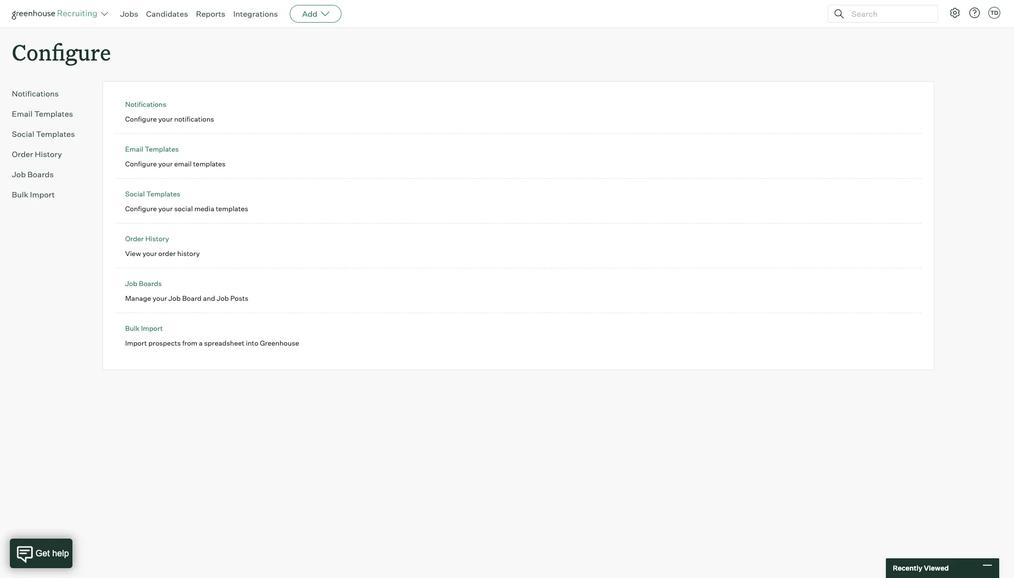 Task type: vqa. For each thing, say whether or not it's contained in the screenshot.
DumTwo
no



Task type: locate. For each thing, give the bounding box(es) containing it.
1 vertical spatial notifications link
[[125, 100, 166, 109]]

0 horizontal spatial job boards
[[12, 170, 54, 180]]

td
[[991, 9, 999, 16]]

configure your notifications
[[125, 115, 214, 123]]

media
[[194, 204, 214, 213]]

integrations link
[[233, 9, 278, 19]]

greenhouse recruiting image
[[12, 8, 101, 20]]

1 horizontal spatial bulk
[[125, 325, 140, 333]]

templates
[[34, 109, 73, 119], [36, 129, 75, 139], [145, 145, 179, 153], [146, 190, 180, 198]]

reports
[[196, 9, 226, 19]]

notifications
[[12, 89, 59, 99], [125, 100, 166, 109]]

0 vertical spatial email
[[12, 109, 33, 119]]

1 vertical spatial templates
[[216, 204, 248, 213]]

notifications link
[[12, 88, 87, 100], [125, 100, 166, 109]]

1 vertical spatial order history link
[[125, 235, 169, 243]]

1 vertical spatial email
[[125, 145, 143, 153]]

your left the notifications
[[158, 115, 173, 123]]

add button
[[290, 5, 342, 23]]

1 vertical spatial job boards
[[125, 280, 162, 288]]

order history
[[12, 150, 62, 159], [125, 235, 169, 243]]

0 horizontal spatial email
[[12, 109, 33, 119]]

0 horizontal spatial email templates
[[12, 109, 73, 119]]

prospects
[[148, 339, 181, 347]]

your for email
[[158, 160, 173, 168]]

your left email
[[158, 160, 173, 168]]

1 vertical spatial bulk
[[125, 325, 140, 333]]

manage your job board and job posts
[[125, 294, 249, 303]]

social templates
[[12, 129, 75, 139], [125, 190, 180, 198]]

0 vertical spatial social
[[12, 129, 34, 139]]

0 vertical spatial social templates
[[12, 129, 75, 139]]

templates
[[193, 160, 226, 168], [216, 204, 248, 213]]

social
[[12, 129, 34, 139], [125, 190, 145, 198]]

your for order
[[143, 249, 157, 258]]

1 horizontal spatial order
[[125, 235, 144, 243]]

view
[[125, 249, 141, 258]]

0 vertical spatial notifications link
[[12, 88, 87, 100]]

order
[[158, 249, 176, 258]]

recently
[[893, 565, 923, 573]]

job
[[12, 170, 26, 180], [125, 280, 137, 288], [169, 294, 181, 303], [217, 294, 229, 303]]

email templates
[[12, 109, 73, 119], [125, 145, 179, 153]]

import prospects from a spreadsheet into greenhouse
[[125, 339, 299, 347]]

reports link
[[196, 9, 226, 19]]

candidates link
[[146, 9, 188, 19]]

greenhouse
[[260, 339, 299, 347]]

spreadsheet
[[204, 339, 245, 347]]

0 horizontal spatial history
[[35, 150, 62, 159]]

0 horizontal spatial bulk import
[[12, 190, 55, 200]]

0 vertical spatial order history link
[[12, 149, 87, 160]]

your for notifications
[[158, 115, 173, 123]]

and
[[203, 294, 215, 303]]

your left social
[[158, 204, 173, 213]]

0 horizontal spatial notifications link
[[12, 88, 87, 100]]

recently viewed
[[893, 565, 949, 573]]

templates right email
[[193, 160, 226, 168]]

1 horizontal spatial email templates
[[125, 145, 179, 153]]

1 vertical spatial email templates
[[125, 145, 179, 153]]

0 horizontal spatial social templates link
[[12, 128, 87, 140]]

Search text field
[[850, 7, 929, 21]]

your for social
[[158, 204, 173, 213]]

0 horizontal spatial job boards link
[[12, 169, 87, 181]]

email inside email templates link
[[12, 109, 33, 119]]

1 horizontal spatial job boards link
[[125, 280, 162, 288]]

bulk
[[12, 190, 28, 200], [125, 325, 140, 333]]

1 horizontal spatial order history link
[[125, 235, 169, 243]]

into
[[246, 339, 259, 347]]

0 vertical spatial job boards
[[12, 170, 54, 180]]

order history link
[[12, 149, 87, 160], [125, 235, 169, 243]]

templates right media
[[216, 204, 248, 213]]

0 vertical spatial bulk
[[12, 190, 28, 200]]

1 horizontal spatial social
[[125, 190, 145, 198]]

0 horizontal spatial social templates
[[12, 129, 75, 139]]

1 horizontal spatial boards
[[139, 280, 162, 288]]

0 vertical spatial import
[[30, 190, 55, 200]]

job boards
[[12, 170, 54, 180], [125, 280, 162, 288]]

email templates link
[[12, 108, 87, 120], [125, 145, 179, 153]]

configure for social templates
[[125, 204, 157, 213]]

0 vertical spatial bulk import link
[[12, 189, 87, 201]]

0 vertical spatial order history
[[12, 150, 62, 159]]

0 horizontal spatial order
[[12, 150, 33, 159]]

import
[[30, 190, 55, 200], [141, 325, 163, 333], [125, 339, 147, 347]]

history
[[35, 150, 62, 159], [145, 235, 169, 243]]

1 horizontal spatial bulk import
[[125, 325, 163, 333]]

2 vertical spatial import
[[125, 339, 147, 347]]

bulk import link
[[12, 189, 87, 201], [125, 325, 163, 333]]

1 vertical spatial job boards link
[[125, 280, 162, 288]]

1 vertical spatial social
[[125, 190, 145, 198]]

bulk import
[[12, 190, 55, 200], [125, 325, 163, 333]]

viewed
[[925, 565, 949, 573]]

job boards link
[[12, 169, 87, 181], [125, 280, 162, 288]]

0 vertical spatial boards
[[27, 170, 54, 180]]

1 vertical spatial email templates link
[[125, 145, 179, 153]]

0 vertical spatial email templates link
[[12, 108, 87, 120]]

add
[[302, 9, 318, 19]]

0 vertical spatial history
[[35, 150, 62, 159]]

1 horizontal spatial notifications link
[[125, 100, 166, 109]]

posts
[[231, 294, 249, 303]]

your right the view
[[143, 249, 157, 258]]

1 vertical spatial social templates
[[125, 190, 180, 198]]

social templates link
[[12, 128, 87, 140], [125, 190, 180, 198]]

td button
[[987, 5, 1003, 21]]

0 vertical spatial job boards link
[[12, 169, 87, 181]]

0 horizontal spatial notifications
[[12, 89, 59, 99]]

your
[[158, 115, 173, 123], [158, 160, 173, 168], [158, 204, 173, 213], [143, 249, 157, 258], [153, 294, 167, 303]]

configure your social media templates
[[125, 204, 248, 213]]

0 horizontal spatial email templates link
[[12, 108, 87, 120]]

0 vertical spatial email templates
[[12, 109, 73, 119]]

email
[[12, 109, 33, 119], [125, 145, 143, 153]]

1 horizontal spatial notifications
[[125, 100, 166, 109]]

order
[[12, 150, 33, 159], [125, 235, 144, 243]]

1 horizontal spatial social templates link
[[125, 190, 180, 198]]

integrations
[[233, 9, 278, 19]]

1 vertical spatial notifications
[[125, 100, 166, 109]]

configure for notifications
[[125, 115, 157, 123]]

1 vertical spatial bulk import
[[125, 325, 163, 333]]

your right manage on the bottom left of page
[[153, 294, 167, 303]]

boards
[[27, 170, 54, 180], [139, 280, 162, 288]]

1 vertical spatial bulk import link
[[125, 325, 163, 333]]

1 horizontal spatial history
[[145, 235, 169, 243]]

configure
[[12, 37, 111, 67], [125, 115, 157, 123], [125, 160, 157, 168], [125, 204, 157, 213]]

jobs
[[120, 9, 138, 19]]

1 vertical spatial order history
[[125, 235, 169, 243]]



Task type: describe. For each thing, give the bounding box(es) containing it.
1 horizontal spatial order history
[[125, 235, 169, 243]]

notifications
[[174, 115, 214, 123]]

0 horizontal spatial order history
[[12, 150, 62, 159]]

0 vertical spatial templates
[[193, 160, 226, 168]]

0 vertical spatial social templates link
[[12, 128, 87, 140]]

1 horizontal spatial bulk import link
[[125, 325, 163, 333]]

1 horizontal spatial email templates link
[[125, 145, 179, 153]]

1 vertical spatial social templates link
[[125, 190, 180, 198]]

0 vertical spatial notifications
[[12, 89, 59, 99]]

configure for email templates
[[125, 160, 157, 168]]

board
[[182, 294, 202, 303]]

1 vertical spatial order
[[125, 235, 144, 243]]

0 vertical spatial order
[[12, 150, 33, 159]]

your for job
[[153, 294, 167, 303]]

social
[[174, 204, 193, 213]]

manage
[[125, 294, 151, 303]]

0 vertical spatial bulk import
[[12, 190, 55, 200]]

1 vertical spatial import
[[141, 325, 163, 333]]

jobs link
[[120, 9, 138, 19]]

history
[[177, 249, 200, 258]]

1 horizontal spatial social templates
[[125, 190, 180, 198]]

0 horizontal spatial social
[[12, 129, 34, 139]]

1 horizontal spatial email
[[125, 145, 143, 153]]

view your order history
[[125, 249, 200, 258]]

1 horizontal spatial job boards
[[125, 280, 162, 288]]

email
[[174, 160, 192, 168]]

a
[[199, 339, 203, 347]]

configure image
[[950, 7, 962, 19]]

0 horizontal spatial boards
[[27, 170, 54, 180]]

0 horizontal spatial bulk
[[12, 190, 28, 200]]

1 vertical spatial history
[[145, 235, 169, 243]]

from
[[182, 339, 197, 347]]

0 horizontal spatial bulk import link
[[12, 189, 87, 201]]

configure your email templates
[[125, 160, 226, 168]]

candidates
[[146, 9, 188, 19]]

td button
[[989, 7, 1001, 19]]

import inside bulk import link
[[30, 190, 55, 200]]

1 vertical spatial boards
[[139, 280, 162, 288]]

0 horizontal spatial order history link
[[12, 149, 87, 160]]



